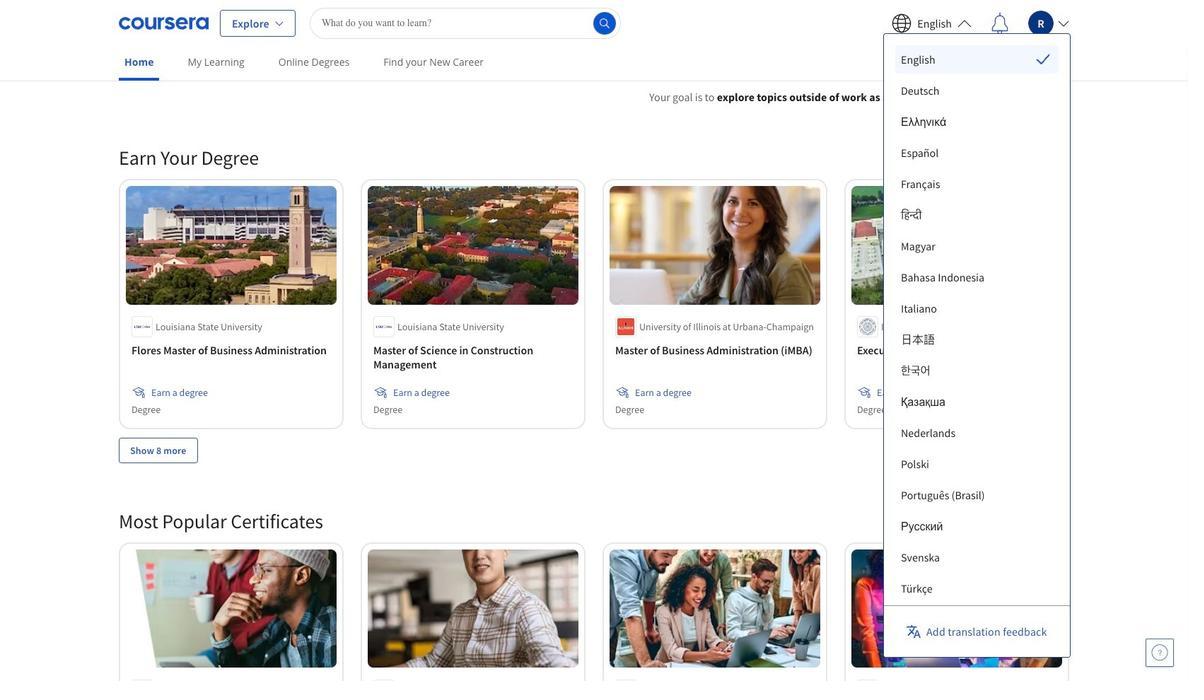 Task type: locate. For each thing, give the bounding box(es) containing it.
menu
[[896, 45, 1059, 681]]

None search field
[[310, 7, 621, 39]]

main content
[[0, 71, 1189, 681]]

radio item
[[896, 45, 1059, 74]]

earn your degree collection element
[[110, 122, 1078, 486]]

most popular certificates collection element
[[110, 486, 1078, 681]]



Task type: describe. For each thing, give the bounding box(es) containing it.
coursera image
[[119, 12, 209, 34]]

help center image
[[1152, 644, 1169, 661]]



Task type: vqa. For each thing, say whether or not it's contained in the screenshot.
search field
yes



